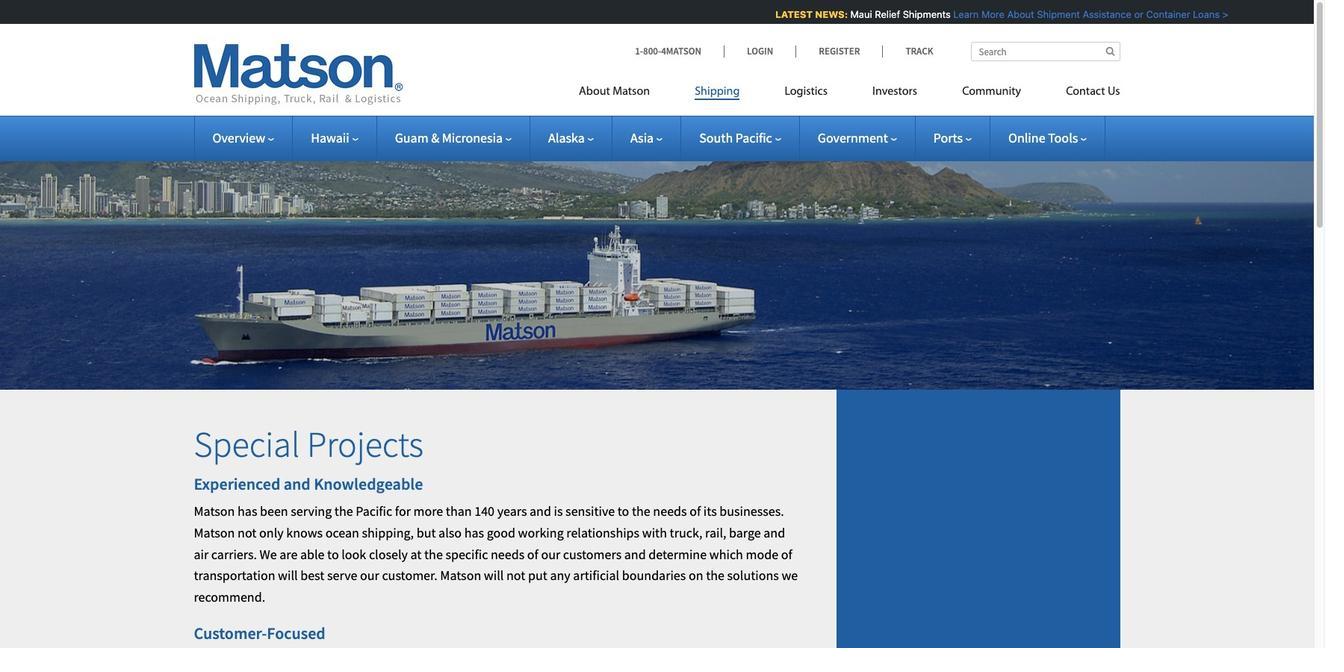 Task type: describe. For each thing, give the bounding box(es) containing it.
1-800-4matson
[[635, 45, 701, 58]]

top menu navigation
[[579, 78, 1120, 109]]

special
[[194, 422, 300, 467]]

register link
[[796, 45, 882, 58]]

pacific inside matson has been serving the pacific for more than 140 years and is sensitive to the needs of its businesses. matson not only knows ocean shipping, but also has good working relationships with truck, rail, barge and air carriers. we are able to look closely at the specific needs of our customers and determine which mode of transportation will best serve our customer. matson will not put any artificial boundaries on the solutions we recommend.
[[356, 503, 392, 520]]

guam
[[395, 129, 428, 146]]

about matson link
[[579, 78, 672, 109]]

matson has been serving the pacific for more than 140 years and is sensitive to the needs of its businesses. matson not only knows ocean shipping, but also has good working relationships with truck, rail, barge and air carriers. we are able to look closely at the specific needs of our customers and determine which mode of transportation will best serve our customer. matson will not put any artificial boundaries on the solutions we recommend.
[[194, 503, 798, 606]]

online
[[1008, 129, 1045, 146]]

we
[[260, 546, 277, 563]]

with
[[642, 524, 667, 541]]

more
[[413, 503, 443, 520]]

loans
[[1191, 8, 1218, 20]]

government link
[[818, 129, 897, 146]]

matson down specific at the left of page
[[440, 567, 481, 584]]

matson containership arriving honolulu, hawaii with containers. image
[[0, 137, 1314, 390]]

hawaii
[[311, 129, 349, 146]]

container
[[1144, 8, 1188, 20]]

track
[[906, 45, 933, 58]]

1-
[[635, 45, 643, 58]]

serve
[[327, 567, 357, 584]]

community link
[[940, 78, 1044, 109]]

1-800-4matson link
[[635, 45, 724, 58]]

shipment
[[1035, 8, 1078, 20]]

online tools link
[[1008, 129, 1087, 146]]

experienced and knowledgeable
[[194, 473, 423, 494]]

investors
[[872, 86, 917, 98]]

its
[[703, 503, 717, 520]]

login link
[[724, 45, 796, 58]]

businesses.
[[719, 503, 784, 520]]

ports
[[933, 129, 963, 146]]

rail,
[[705, 524, 726, 541]]

sensitive
[[565, 503, 615, 520]]

been
[[260, 503, 288, 520]]

1 horizontal spatial has
[[464, 524, 484, 541]]

news:
[[813, 8, 846, 20]]

alaska
[[548, 129, 585, 146]]

artificial
[[573, 567, 619, 584]]

and up mode
[[764, 524, 785, 541]]

800-
[[643, 45, 661, 58]]

specific
[[445, 546, 488, 563]]

which
[[709, 546, 743, 563]]

government
[[818, 129, 888, 146]]

investors link
[[850, 78, 940, 109]]

1 horizontal spatial about
[[1005, 8, 1032, 20]]

focused
[[267, 623, 325, 644]]

us
[[1108, 86, 1120, 98]]

relief
[[873, 8, 898, 20]]

matson up air
[[194, 524, 235, 541]]

learn more about shipment assistance or container loans > link
[[951, 8, 1226, 20]]

shipments
[[901, 8, 949, 20]]

0 horizontal spatial our
[[360, 567, 379, 584]]

experienced
[[194, 473, 280, 494]]

asia link
[[630, 129, 663, 146]]

assistance
[[1081, 8, 1129, 20]]

asia
[[630, 129, 654, 146]]

contact us
[[1066, 86, 1120, 98]]

we
[[782, 567, 798, 584]]

register
[[819, 45, 860, 58]]

0 horizontal spatial of
[[527, 546, 538, 563]]

knows
[[286, 524, 323, 541]]

serving
[[291, 503, 332, 520]]

140
[[474, 503, 494, 520]]

online tools
[[1008, 129, 1078, 146]]

>
[[1220, 8, 1226, 20]]

Search search field
[[971, 42, 1120, 61]]

contact us link
[[1044, 78, 1120, 109]]

matson down experienced
[[194, 503, 235, 520]]

relationships
[[566, 524, 639, 541]]

and left is
[[530, 503, 551, 520]]

projects
[[307, 422, 423, 467]]

customer.
[[382, 567, 437, 584]]

the up the with in the bottom of the page
[[632, 503, 650, 520]]

put
[[528, 567, 547, 584]]

determine
[[649, 546, 707, 563]]

1 vertical spatial needs
[[491, 546, 525, 563]]

logistics link
[[762, 78, 850, 109]]



Task type: vqa. For each thing, say whether or not it's contained in the screenshot.
Service to the top
no



Task type: locate. For each thing, give the bounding box(es) containing it.
0 vertical spatial about
[[1005, 8, 1032, 20]]

micronesia
[[442, 129, 503, 146]]

will down are
[[278, 567, 298, 584]]

not left put
[[506, 567, 525, 584]]

good
[[487, 524, 515, 541]]

0 horizontal spatial about
[[579, 86, 610, 98]]

0 vertical spatial our
[[541, 546, 560, 563]]

our up any
[[541, 546, 560, 563]]

&
[[431, 129, 439, 146]]

1 horizontal spatial will
[[484, 567, 504, 584]]

to
[[618, 503, 629, 520], [327, 546, 339, 563]]

about up alaska link
[[579, 86, 610, 98]]

to right able
[[327, 546, 339, 563]]

1 horizontal spatial pacific
[[736, 129, 772, 146]]

overview
[[212, 129, 265, 146]]

best
[[300, 567, 324, 584]]

search image
[[1106, 46, 1115, 56]]

ocean
[[325, 524, 359, 541]]

has
[[238, 503, 257, 520], [464, 524, 484, 541]]

at
[[410, 546, 422, 563]]

able
[[300, 546, 325, 563]]

learn
[[951, 8, 977, 20]]

about
[[1005, 8, 1032, 20], [579, 86, 610, 98]]

the
[[334, 503, 353, 520], [632, 503, 650, 520], [424, 546, 443, 563], [706, 567, 724, 584]]

matson inside about matson link
[[613, 86, 650, 98]]

None search field
[[971, 42, 1120, 61]]

2 horizontal spatial of
[[781, 546, 792, 563]]

also
[[439, 524, 462, 541]]

maui
[[848, 8, 870, 20]]

track link
[[882, 45, 933, 58]]

or
[[1132, 8, 1141, 20]]

than
[[446, 503, 472, 520]]

1 vertical spatial about
[[579, 86, 610, 98]]

1 horizontal spatial not
[[506, 567, 525, 584]]

carriers.
[[211, 546, 257, 563]]

special projects
[[194, 422, 423, 467]]

to up relationships
[[618, 503, 629, 520]]

and up boundaries
[[624, 546, 646, 563]]

working
[[518, 524, 564, 541]]

0 horizontal spatial not
[[238, 524, 257, 541]]

the right at
[[424, 546, 443, 563]]

1 vertical spatial our
[[360, 567, 379, 584]]

the right the on
[[706, 567, 724, 584]]

blue matson logo with ocean, shipping, truck, rail and logistics written beneath it. image
[[194, 44, 403, 105]]

of up put
[[527, 546, 538, 563]]

about right more
[[1005, 8, 1032, 20]]

needs up the with in the bottom of the page
[[653, 503, 687, 520]]

is
[[554, 503, 563, 520]]

pacific right south
[[736, 129, 772, 146]]

shipping
[[695, 86, 740, 98]]

transportation
[[194, 567, 275, 584]]

0 vertical spatial has
[[238, 503, 257, 520]]

will down specific at the left of page
[[484, 567, 504, 584]]

has left the been
[[238, 503, 257, 520]]

on
[[689, 567, 703, 584]]

alaska link
[[548, 129, 594, 146]]

and
[[284, 473, 311, 494], [530, 503, 551, 520], [764, 524, 785, 541], [624, 546, 646, 563]]

matson down 1-
[[613, 86, 650, 98]]

has up specific at the left of page
[[464, 524, 484, 541]]

overview link
[[212, 129, 274, 146]]

community
[[962, 86, 1021, 98]]

the up ocean
[[334, 503, 353, 520]]

about inside about matson link
[[579, 86, 610, 98]]

matson
[[613, 86, 650, 98], [194, 503, 235, 520], [194, 524, 235, 541], [440, 567, 481, 584]]

login
[[747, 45, 773, 58]]

1 vertical spatial not
[[506, 567, 525, 584]]

closely
[[369, 546, 408, 563]]

our down look
[[360, 567, 379, 584]]

look
[[342, 546, 366, 563]]

1 will from the left
[[278, 567, 298, 584]]

4matson
[[661, 45, 701, 58]]

of
[[690, 503, 701, 520], [527, 546, 538, 563], [781, 546, 792, 563]]

0 vertical spatial pacific
[[736, 129, 772, 146]]

1 vertical spatial pacific
[[356, 503, 392, 520]]

solutions
[[727, 567, 779, 584]]

ports link
[[933, 129, 972, 146]]

guam & micronesia
[[395, 129, 503, 146]]

0 horizontal spatial to
[[327, 546, 339, 563]]

0 horizontal spatial pacific
[[356, 503, 392, 520]]

knowledgeable
[[314, 473, 423, 494]]

of left its
[[690, 503, 701, 520]]

of up we
[[781, 546, 792, 563]]

our
[[541, 546, 560, 563], [360, 567, 379, 584]]

1 horizontal spatial of
[[690, 503, 701, 520]]

south pacific
[[699, 129, 772, 146]]

logistics
[[785, 86, 828, 98]]

shipping link
[[672, 78, 762, 109]]

0 vertical spatial needs
[[653, 503, 687, 520]]

needs
[[653, 503, 687, 520], [491, 546, 525, 563]]

0 horizontal spatial needs
[[491, 546, 525, 563]]

pacific up shipping, in the bottom of the page
[[356, 503, 392, 520]]

tools
[[1048, 129, 1078, 146]]

needs down good
[[491, 546, 525, 563]]

only
[[259, 524, 284, 541]]

1 vertical spatial has
[[464, 524, 484, 541]]

section
[[817, 390, 1139, 648]]

years
[[497, 503, 527, 520]]

0 vertical spatial not
[[238, 524, 257, 541]]

not
[[238, 524, 257, 541], [506, 567, 525, 584]]

1 horizontal spatial our
[[541, 546, 560, 563]]

not left only
[[238, 524, 257, 541]]

more
[[979, 8, 1002, 20]]

for
[[395, 503, 411, 520]]

0 vertical spatial to
[[618, 503, 629, 520]]

truck,
[[670, 524, 702, 541]]

barge
[[729, 524, 761, 541]]

customer-
[[194, 623, 267, 644]]

mode
[[746, 546, 778, 563]]

1 horizontal spatial to
[[618, 503, 629, 520]]

and up serving
[[284, 473, 311, 494]]

0 horizontal spatial has
[[238, 503, 257, 520]]

about matson
[[579, 86, 650, 98]]

2 will from the left
[[484, 567, 504, 584]]

1 vertical spatial to
[[327, 546, 339, 563]]

south pacific link
[[699, 129, 781, 146]]

any
[[550, 567, 570, 584]]

but
[[417, 524, 436, 541]]

shipping,
[[362, 524, 414, 541]]

1 horizontal spatial needs
[[653, 503, 687, 520]]

0 horizontal spatial will
[[278, 567, 298, 584]]

are
[[280, 546, 298, 563]]

customer-focused
[[194, 623, 325, 644]]

customers
[[563, 546, 622, 563]]

south
[[699, 129, 733, 146]]

hawaii link
[[311, 129, 358, 146]]



